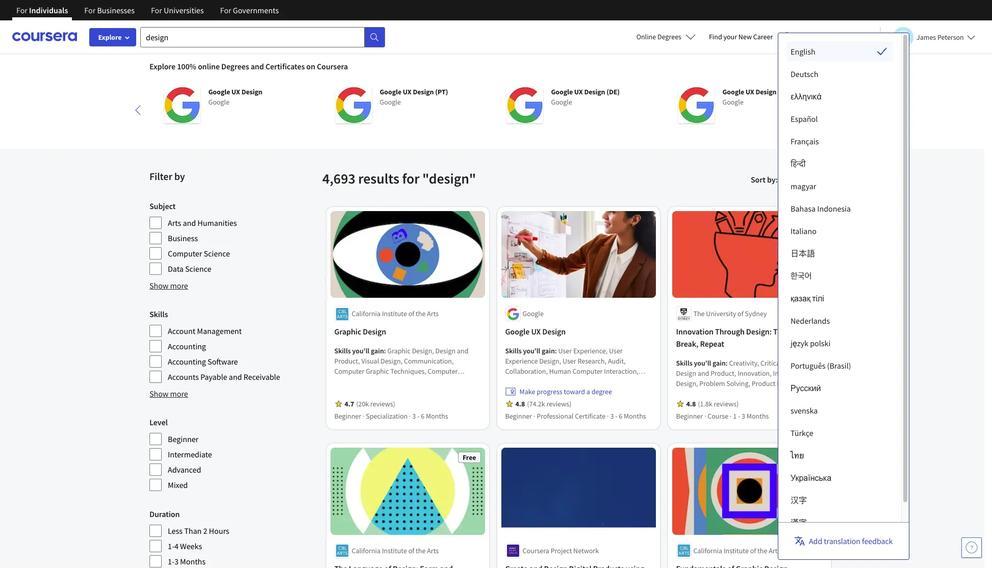 Task type: locate. For each thing, give the bounding box(es) containing it.
design inside google ux design (pt) google
[[413, 87, 434, 96]]

1 horizontal spatial google ux design google
[[723, 87, 777, 107]]

: up solving,
[[727, 359, 729, 368]]

日本語
[[791, 249, 816, 259]]

design down "explore 100% online degrees and certificates on coursera"
[[242, 87, 263, 96]]

0 horizontal spatial -
[[418, 412, 420, 421]]

(1.8k
[[699, 400, 713, 409]]

2 show from the top
[[150, 389, 169, 399]]

design
[[242, 87, 263, 96], [413, 87, 434, 96], [585, 87, 606, 96], [757, 87, 777, 96], [363, 327, 387, 337], [543, 327, 566, 337], [436, 347, 456, 356], [677, 369, 697, 379], [368, 388, 388, 397], [711, 400, 731, 409]]

product,
[[335, 357, 361, 366], [711, 369, 737, 379]]

beginner down the (1.8k
[[677, 412, 704, 421]]

product down innovation,
[[753, 380, 776, 389]]

beginner down tools
[[506, 412, 533, 421]]

beginner · course · 1 - 3 months
[[677, 412, 770, 421]]

for left universities in the left of the page
[[151, 5, 162, 15]]

universities
[[164, 5, 204, 15]]

design up course
[[711, 400, 731, 409]]

show down the data
[[150, 281, 169, 291]]

show more
[[150, 281, 188, 291], [150, 389, 188, 399]]

design, up communication,
[[413, 347, 435, 356]]

add translation feedback
[[810, 537, 894, 547]]

certificate
[[576, 412, 606, 421]]

1 reviews) from the left
[[371, 400, 396, 409]]

skills you'll gain : down google ux design
[[506, 347, 559, 356]]

beginner for beginner · professional certificate · 3 - 6 months
[[506, 412, 533, 421]]

than
[[184, 526, 202, 537]]

हिन्दी
[[791, 159, 806, 169]]

1 horizontal spatial gain
[[542, 347, 556, 356]]

design up visual at the left of the page
[[363, 327, 387, 337]]

0 vertical spatial experience,
[[574, 347, 608, 356]]

gain down google ux design
[[542, 347, 556, 356]]

for left businesses
[[84, 5, 96, 15]]

0 horizontal spatial google ux design google
[[209, 87, 263, 107]]

0 horizontal spatial skills you'll gain :
[[335, 347, 388, 356]]

2 6 from the left
[[620, 412, 623, 421]]

1 vertical spatial experience,
[[757, 390, 791, 399]]

show for data
[[150, 281, 169, 291]]

1 show from the top
[[150, 281, 169, 291]]

you'll for graphic
[[353, 347, 370, 356]]

0 vertical spatial show more
[[150, 281, 188, 291]]

innovation through design: think, make, break, repeat link
[[677, 326, 823, 350]]

1 vertical spatial graphic
[[388, 347, 411, 356]]

innovation
[[677, 327, 714, 337]]

· right certificate
[[608, 412, 610, 421]]

you'll down the repeat
[[695, 359, 712, 368]]

1 google ux design google from the left
[[209, 87, 263, 107]]

experience
[[506, 357, 538, 366], [677, 400, 710, 409]]

2 vertical spatial graphic
[[366, 367, 390, 376]]

· down (20k
[[363, 412, 365, 421]]

1 vertical spatial show
[[150, 389, 169, 399]]

0 vertical spatial english
[[797, 32, 822, 42]]

0 vertical spatial product,
[[335, 357, 361, 366]]

show more down the data
[[150, 281, 188, 291]]

1 horizontal spatial experience
[[677, 400, 710, 409]]

6 · from the left
[[731, 412, 732, 421]]

2 accounting from the top
[[168, 357, 206, 367]]

design left (pt)
[[413, 87, 434, 96]]

mixed
[[168, 480, 188, 491]]

account management
[[168, 326, 242, 336]]

coursera right 'on'
[[317, 61, 348, 71]]

0 horizontal spatial creativity,
[[364, 377, 394, 387]]

ux for 3rd google image from the left
[[575, 87, 584, 96]]

web up the 4.8 (74.2k reviews)
[[547, 388, 560, 397]]

2 - from the left
[[616, 412, 618, 421]]

science down 'humanities' at the left
[[204, 249, 230, 259]]

social
[[506, 388, 524, 397]]

menu
[[787, 41, 894, 533]]

2 google image from the left
[[335, 87, 372, 124]]

graphic up graphics,
[[335, 327, 362, 337]]

1- down 4 on the left
[[168, 557, 175, 567]]

język
[[791, 338, 809, 349]]

0 vertical spatial experience
[[506, 357, 538, 366]]

duration group
[[150, 508, 317, 569]]

0 horizontal spatial web
[[547, 388, 560, 397]]

and down software
[[229, 372, 242, 382]]

english inside radio item
[[791, 46, 816, 57]]

show more button down accounts
[[150, 388, 188, 400]]

1 vertical spatial show more
[[150, 389, 188, 399]]

skills down graphic design at the bottom
[[335, 347, 351, 356]]

skills you'll gain : for innovation
[[677, 359, 730, 368]]

język polski
[[791, 338, 831, 349]]

computer inside user experience, user experience design, user research, audit, collaboration, human computer interaction, planning, product design, product development, social media, web design, web development tools
[[573, 367, 603, 376]]

innovation,
[[739, 369, 772, 379]]

1 4.8 from the left
[[516, 400, 526, 409]]

1 vertical spatial show more button
[[150, 388, 188, 400]]

: for graphic design
[[385, 347, 387, 356]]

1 vertical spatial more
[[170, 389, 188, 399]]

: up human
[[556, 347, 558, 356]]

1 web from the left
[[547, 388, 560, 397]]

beginner inside level group
[[168, 434, 199, 445]]

the
[[694, 310, 706, 319]]

1 horizontal spatial skills you'll gain :
[[506, 347, 559, 356]]

design up communication,
[[436, 347, 456, 356]]

- for graphic design
[[418, 412, 420, 421]]

0 horizontal spatial reviews)
[[371, 400, 396, 409]]

4.8 for 4.8 (1.8k reviews)
[[687, 400, 697, 409]]

(pt)
[[436, 87, 449, 96]]

1 horizontal spatial product,
[[711, 369, 737, 379]]

0 vertical spatial show more button
[[150, 280, 188, 292]]

4 · from the left
[[608, 412, 610, 421]]

you'll
[[353, 347, 370, 356], [524, 347, 541, 356], [695, 359, 712, 368]]

gain up visual at the left of the page
[[371, 347, 385, 356]]

accounting up accounts
[[168, 357, 206, 367]]

by right sort on the right of page
[[768, 175, 776, 185]]

for left governments
[[220, 5, 231, 15]]

polski
[[811, 338, 831, 349]]

degree
[[592, 388, 613, 397]]

1 google image from the left
[[164, 87, 201, 124]]

4 for from the left
[[220, 5, 231, 15]]

reviews) up specialization
[[371, 400, 396, 409]]

add
[[810, 537, 823, 547]]

1 1- from the top
[[168, 542, 175, 552]]

0 horizontal spatial 6
[[422, 412, 425, 421]]

skills for graphic design
[[335, 347, 351, 356]]

english button
[[779, 20, 840, 54]]

0 vertical spatial 1-
[[168, 542, 175, 552]]

1 horizontal spatial web
[[585, 388, 598, 397]]

gain for through
[[713, 359, 727, 368]]

1 - from the left
[[418, 412, 420, 421]]

ux inside google ux design (pt) google
[[403, 87, 412, 96]]

skills you'll gain : down the repeat
[[677, 359, 730, 368]]

google ux design google for 1st google image
[[209, 87, 263, 107]]

web up certificate
[[585, 388, 598, 397]]

1 vertical spatial science
[[185, 264, 212, 274]]

· down the (1.8k
[[705, 412, 707, 421]]

show more button down the data
[[150, 280, 188, 292]]

3 · from the left
[[534, 412, 536, 421]]

computer science
[[168, 249, 230, 259]]

for individuals
[[16, 5, 68, 15]]

1 vertical spatial english
[[791, 46, 816, 57]]

you'll down google ux design
[[524, 347, 541, 356]]

1 horizontal spatial -
[[616, 412, 618, 421]]

google image
[[164, 87, 201, 124], [335, 87, 372, 124], [507, 87, 544, 124], [678, 87, 715, 124]]

ux
[[232, 87, 241, 96], [403, 87, 412, 96], [575, 87, 584, 96], [747, 87, 755, 96], [532, 327, 541, 337]]

1 vertical spatial product,
[[711, 369, 737, 379]]

1 for from the left
[[16, 5, 28, 15]]

show more button
[[150, 280, 188, 292], [150, 388, 188, 400]]

graphic down visual at the left of the page
[[366, 367, 390, 376]]

6 down theory,
[[422, 412, 425, 421]]

2 1- from the top
[[168, 557, 175, 567]]

creativity, down visual at the left of the page
[[364, 377, 394, 387]]

0 vertical spatial interactive
[[774, 369, 806, 379]]

4,693 results for "design"
[[323, 169, 476, 188]]

experience inside user experience, user experience design, user research, audit, collaboration, human computer interaction, planning, product design, product development, social media, web design, web development tools
[[506, 357, 538, 366]]

1 horizontal spatial you'll
[[524, 347, 541, 356]]

explore
[[150, 61, 176, 71]]

computer up geometry,
[[428, 367, 458, 376]]

user
[[559, 347, 573, 356], [610, 347, 623, 356], [563, 357, 577, 366], [742, 390, 755, 399], [793, 390, 806, 399]]

3 down 4 on the left
[[175, 557, 179, 567]]

governments
[[233, 5, 279, 15]]

creativity, up innovation,
[[730, 359, 760, 368]]

a
[[587, 388, 591, 397]]

product up "progress"
[[536, 377, 559, 387]]

1 horizontal spatial by
[[768, 175, 776, 185]]

ux for 3rd google image from the right
[[403, 87, 412, 96]]

coursera left project
[[523, 547, 550, 556]]

2 horizontal spatial you'll
[[695, 359, 712, 368]]

1 more from the top
[[170, 281, 188, 291]]

skills you'll gain : up visual at the left of the page
[[335, 347, 388, 356]]

1 horizontal spatial interactive
[[774, 369, 806, 379]]

· left 1
[[731, 412, 732, 421]]

2 for from the left
[[84, 5, 96, 15]]

for left individuals on the top
[[16, 5, 28, 15]]

science for data science
[[185, 264, 212, 274]]

communication,
[[405, 357, 454, 366]]

italiano
[[791, 226, 817, 236]]

2 4.8 from the left
[[687, 400, 697, 409]]

1 horizontal spatial product
[[584, 377, 608, 387]]

by
[[174, 170, 185, 183], [768, 175, 776, 185]]

of
[[409, 310, 415, 319], [738, 310, 744, 319], [409, 547, 415, 556], [751, 547, 757, 556]]

2 google ux design google from the left
[[723, 87, 777, 107]]

experience up 'collaboration,'
[[506, 357, 538, 366]]

1 horizontal spatial experience,
[[757, 390, 791, 399]]

(74.2k
[[528, 400, 546, 409]]

english inside button
[[797, 32, 822, 42]]

1 vertical spatial interactive
[[335, 388, 367, 397]]

user experience, user experience design, user research, audit, collaboration, human computer interaction, planning, product design, product development, social media, web design, web development tools
[[506, 347, 652, 407]]

show more down accounts
[[150, 389, 188, 399]]

months
[[427, 412, 449, 421], [625, 412, 647, 421], [748, 412, 770, 421], [180, 557, 206, 567]]

- right 1
[[739, 412, 741, 421]]

accounting down account on the bottom left of page
[[168, 342, 206, 352]]

0 horizontal spatial product
[[536, 377, 559, 387]]

0 horizontal spatial experience,
[[574, 347, 608, 356]]

free
[[463, 454, 477, 463]]

business
[[168, 233, 198, 244]]

reviews) up beginner · course · 1 - 3 months
[[715, 400, 740, 409]]

beginner down 4.7
[[335, 412, 362, 421]]

0 horizontal spatial by
[[174, 170, 185, 183]]

and up geometry,
[[458, 347, 469, 356]]

level group
[[150, 417, 317, 492]]

0 vertical spatial creativity,
[[730, 359, 760, 368]]

0 vertical spatial more
[[170, 281, 188, 291]]

for for individuals
[[16, 5, 28, 15]]

0 horizontal spatial 4.8
[[516, 400, 526, 409]]

skills up 'collaboration,'
[[506, 347, 522, 356]]

beginner · specialization · 3 - 6 months
[[335, 412, 449, 421]]

receivable
[[244, 372, 280, 382]]

skills up account on the bottom left of page
[[150, 309, 168, 320]]

português (brasil)
[[791, 361, 852, 371]]

experience, down innovation,
[[757, 390, 791, 399]]

online
[[198, 61, 220, 71]]

by for sort
[[768, 175, 776, 185]]

interactive inside graphic design, design and product, visual design, communication, computer graphic techniques, computer graphics, creativity, graph theory, geometry, interactive design
[[335, 388, 367, 397]]

4.8 down social
[[516, 400, 526, 409]]

1 vertical spatial coursera
[[523, 547, 550, 556]]

汉字
[[791, 496, 808, 506]]

experience inside creativity, critical thinking, design and product, innovation, interactive design, problem solving, product design, research and design, user experience, user experience design
[[677, 400, 710, 409]]

5 · from the left
[[705, 412, 707, 421]]

product, up graphics,
[[335, 357, 361, 366]]

3
[[413, 412, 416, 421], [611, 412, 615, 421], [743, 412, 746, 421], [175, 557, 179, 567]]

1 vertical spatial accounting
[[168, 357, 206, 367]]

0 horizontal spatial you'll
[[353, 347, 370, 356]]

0 horizontal spatial gain
[[371, 347, 385, 356]]

0 vertical spatial science
[[204, 249, 230, 259]]

-
[[418, 412, 420, 421], [616, 412, 618, 421], [739, 412, 741, 421]]

repeat
[[701, 339, 725, 349]]

subject group
[[150, 200, 317, 276]]

computer down research,
[[573, 367, 603, 376]]

- right specialization
[[418, 412, 420, 421]]

0 vertical spatial graphic
[[335, 327, 362, 337]]

course
[[708, 412, 729, 421]]

interactive down graphics,
[[335, 388, 367, 397]]

1 accounting from the top
[[168, 342, 206, 352]]

less than 2 hours
[[168, 526, 230, 537]]

degrees
[[221, 61, 249, 71]]

6
[[422, 412, 425, 421], [620, 412, 623, 421]]

: for google ux design
[[556, 347, 558, 356]]

google
[[209, 87, 231, 96], [380, 87, 402, 96], [552, 87, 574, 96], [723, 87, 745, 96], [209, 98, 230, 107], [380, 98, 401, 107], [552, 98, 573, 107], [723, 98, 745, 107], [523, 310, 544, 319], [506, 327, 530, 337]]

1 horizontal spatial reviews)
[[547, 400, 572, 409]]

graphic design, design and product, visual design, communication, computer graphic techniques, computer graphics, creativity, graph theory, geometry, interactive design
[[335, 347, 471, 397]]

show
[[150, 281, 169, 291], [150, 389, 169, 399]]

subject
[[150, 201, 176, 211]]

beginner for beginner · specialization · 3 - 6 months
[[335, 412, 362, 421]]

1 horizontal spatial 4.8
[[687, 400, 697, 409]]

show up level at the left
[[150, 389, 169, 399]]

1 horizontal spatial creativity,
[[730, 359, 760, 368]]

2 show more from the top
[[150, 389, 188, 399]]

ελληνικά
[[791, 91, 822, 102]]

2 horizontal spatial gain
[[713, 359, 727, 368]]

accounting
[[168, 342, 206, 352], [168, 357, 206, 367]]

4.8 down research
[[687, 400, 697, 409]]

0 vertical spatial show
[[150, 281, 169, 291]]

sort by : best match
[[751, 175, 817, 185]]

1 vertical spatial 1-
[[168, 557, 175, 567]]

2 · from the left
[[410, 412, 411, 421]]

1- for 3
[[168, 557, 175, 567]]

filter
[[150, 170, 172, 183]]

product up degree
[[584, 377, 608, 387]]

experience, up research,
[[574, 347, 608, 356]]

arts
[[168, 218, 181, 228], [428, 310, 439, 319], [428, 547, 439, 556], [770, 547, 781, 556]]

by right 'filter'
[[174, 170, 185, 183]]

collaboration,
[[506, 367, 548, 376]]

2 horizontal spatial skills you'll gain :
[[677, 359, 730, 368]]

experience down research
[[677, 400, 710, 409]]

graphic for design
[[335, 327, 362, 337]]

product, inside graphic design, design and product, visual design, communication, computer graphic techniques, computer graphics, creativity, graph theory, geometry, interactive design
[[335, 357, 361, 366]]

4.8 (74.2k reviews)
[[516, 400, 572, 409]]

2 more from the top
[[170, 389, 188, 399]]

2 horizontal spatial product
[[753, 380, 776, 389]]

for for universities
[[151, 5, 162, 15]]

science for computer science
[[204, 249, 230, 259]]

you'll up visual at the left of the page
[[353, 347, 370, 356]]

show for accounts
[[150, 389, 169, 399]]

- down development
[[616, 412, 618, 421]]

skills you'll gain : for google
[[506, 347, 559, 356]]

1 vertical spatial experience
[[677, 400, 710, 409]]

computer down business
[[168, 249, 202, 259]]

for for governments
[[220, 5, 231, 15]]

think,
[[774, 327, 796, 337]]

reviews) up professional
[[547, 400, 572, 409]]

4,693
[[323, 169, 356, 188]]

0 vertical spatial accounting
[[168, 342, 206, 352]]

university
[[707, 310, 737, 319]]

· right specialization
[[410, 412, 411, 421]]

design, up human
[[540, 357, 562, 366]]

toward
[[565, 388, 586, 397]]

1 horizontal spatial 6
[[620, 412, 623, 421]]

skills down break, on the right of the page
[[677, 359, 693, 368]]

and inside subject group
[[183, 218, 196, 228]]

3 - from the left
[[739, 412, 741, 421]]

· down (74.2k
[[534, 412, 536, 421]]

0 horizontal spatial experience
[[506, 357, 538, 366]]

audit,
[[609, 357, 626, 366]]

graphic
[[335, 327, 362, 337], [388, 347, 411, 356], [366, 367, 390, 376]]

0 horizontal spatial product,
[[335, 357, 361, 366]]

türkçe
[[791, 428, 814, 439]]

None search field
[[140, 27, 385, 47]]

months down weeks
[[180, 557, 206, 567]]

design left (de)
[[585, 87, 606, 96]]

1-3 months
[[168, 557, 206, 567]]

2 horizontal spatial reviews)
[[715, 400, 740, 409]]

help center image
[[966, 542, 979, 554]]

1 show more button from the top
[[150, 280, 188, 292]]

2 horizontal spatial -
[[739, 412, 741, 421]]

: down the graphic design link
[[385, 347, 387, 356]]

1 vertical spatial creativity,
[[364, 377, 394, 387]]

for for businesses
[[84, 5, 96, 15]]

months down theory,
[[427, 412, 449, 421]]

design, up "toward"
[[561, 377, 583, 387]]

and up business
[[183, 218, 196, 228]]

0 horizontal spatial interactive
[[335, 388, 367, 397]]

interaction,
[[605, 367, 639, 376]]

3 reviews) from the left
[[715, 400, 740, 409]]

more down accounts
[[170, 389, 188, 399]]

payable
[[201, 372, 227, 382]]

beginner up intermediate
[[168, 434, 199, 445]]

institute
[[383, 310, 408, 319], [383, 547, 408, 556], [725, 547, 750, 556]]

2 show more button from the top
[[150, 388, 188, 400]]

deutsch
[[791, 69, 819, 79]]

0 horizontal spatial coursera
[[317, 61, 348, 71]]

ux inside google ux design (de) google
[[575, 87, 584, 96]]

(de)
[[607, 87, 621, 96]]

coursera
[[317, 61, 348, 71], [523, 547, 550, 556]]

1 show more from the top
[[150, 281, 188, 291]]

3 for from the left
[[151, 5, 162, 15]]

product, inside creativity, critical thinking, design and product, innovation, interactive design, problem solving, product design, research and design, user experience, user experience design
[[711, 369, 737, 379]]



Task type: vqa. For each thing, say whether or not it's contained in the screenshot.
EARN YOUR DEGREE COLLECTION element
no



Task type: describe. For each thing, give the bounding box(es) containing it.
your
[[724, 32, 738, 41]]

graphics,
[[335, 377, 363, 387]]

you'll for innovation
[[695, 359, 712, 368]]

career
[[754, 32, 774, 41]]

gain for ux
[[542, 347, 556, 356]]

magyar
[[791, 181, 817, 191]]

graph
[[396, 377, 414, 387]]

skills for innovation through design: think, make, break, repeat
[[677, 359, 693, 368]]

and right degrees
[[251, 61, 264, 71]]

design up human
[[543, 327, 566, 337]]

research
[[677, 390, 704, 399]]

skills for google ux design
[[506, 347, 522, 356]]

feedback
[[863, 537, 894, 547]]

қазақ
[[791, 294, 811, 304]]

google ux design link
[[506, 326, 652, 338]]

show more button for accounts
[[150, 388, 188, 400]]

beginner · professional certificate · 3 - 6 months
[[506, 412, 647, 421]]

banner navigation
[[8, 0, 287, 28]]

geometry,
[[439, 377, 471, 387]]

: left best
[[776, 175, 778, 185]]

innovation through design: think, make, break, repeat
[[677, 327, 818, 349]]

100%
[[177, 61, 196, 71]]

show more for accounts payable and receivable
[[150, 389, 188, 399]]

theory,
[[415, 377, 438, 387]]

漢字
[[791, 518, 808, 528]]

professional
[[537, 412, 574, 421]]

filter by
[[150, 170, 185, 183]]

graphic design
[[335, 327, 387, 337]]

sort
[[751, 175, 766, 185]]

accounting for accounting software
[[168, 357, 206, 367]]

indonesia
[[818, 204, 852, 214]]

months down development
[[625, 412, 647, 421]]

- for innovation through design: think, make, break, repeat
[[739, 412, 741, 421]]

creativity, inside creativity, critical thinking, design and product, innovation, interactive design, problem solving, product design, research and design, user experience, user experience design
[[730, 359, 760, 368]]

english radio item
[[787, 41, 894, 62]]

español
[[791, 114, 819, 124]]

individuals
[[29, 5, 68, 15]]

bahasa indonesia
[[791, 204, 852, 214]]

and inside graphic design, design and product, visual design, communication, computer graphic techniques, computer graphics, creativity, graph theory, geometry, interactive design
[[458, 347, 469, 356]]

ux for 4th google image from the left
[[747, 87, 755, 96]]

visual
[[362, 357, 380, 366]]

media,
[[525, 388, 545, 397]]

design inside google ux design (de) google
[[585, 87, 606, 96]]

experience, inside creativity, critical thinking, design and product, innovation, interactive design, problem solving, product design, research and design, user experience, user experience design
[[757, 390, 791, 399]]

experience, inside user experience, user experience design, user research, audit, collaboration, human computer interaction, planning, product design, product development, social media, web design, web development tools
[[574, 347, 608, 356]]

3 right certificate
[[611, 412, 615, 421]]

1- for 4
[[168, 542, 175, 552]]

2 reviews) from the left
[[547, 400, 572, 409]]

techniques,
[[391, 367, 427, 376]]

interactive inside creativity, critical thinking, design and product, innovation, interactive design, problem solving, product design, research and design, user experience, user experience design
[[774, 369, 806, 379]]

progress
[[537, 388, 563, 397]]

design up 4.7 (20k reviews)
[[368, 388, 388, 397]]

1 horizontal spatial coursera
[[523, 547, 550, 556]]

show more button for data
[[150, 280, 188, 292]]

coursera project network
[[523, 547, 600, 556]]

google ux design (de) google
[[552, 87, 621, 107]]

you'll for google
[[524, 347, 541, 356]]

show more for data science
[[150, 281, 188, 291]]

design, down solving,
[[718, 390, 740, 399]]

arts and humanities
[[168, 218, 237, 228]]

best
[[780, 175, 795, 185]]

қазақ тілі
[[791, 294, 825, 304]]

show notifications image
[[855, 33, 867, 45]]

design, down thinking,
[[778, 380, 800, 389]]

1
[[734, 412, 737, 421]]

project
[[551, 547, 573, 556]]

find
[[710, 32, 723, 41]]

beginner for beginner · course · 1 - 3 months
[[677, 412, 704, 421]]

on
[[307, 61, 316, 71]]

reviews) for graphic design
[[371, 400, 396, 409]]

more for data
[[170, 281, 188, 291]]

match
[[797, 175, 817, 185]]

design, left the a
[[561, 388, 583, 397]]

skills inside skills group
[[150, 309, 168, 320]]

: for innovation through design: think, make, break, repeat
[[727, 359, 729, 368]]

results
[[358, 169, 400, 188]]

for governments
[[220, 5, 279, 15]]

accounting for accounting
[[168, 342, 206, 352]]

gain for design
[[371, 347, 385, 356]]

research,
[[578, 357, 607, 366]]

3 right 1
[[743, 412, 746, 421]]

less
[[168, 526, 183, 537]]

the university of sydney
[[694, 310, 768, 319]]

sydney
[[746, 310, 768, 319]]

computer up graphics,
[[335, 367, 365, 376]]

break,
[[677, 339, 699, 349]]

arts inside subject group
[[168, 218, 181, 228]]

level
[[150, 418, 168, 428]]

0 vertical spatial coursera
[[317, 61, 348, 71]]

hours
[[209, 526, 230, 537]]

menu containing english
[[787, 41, 894, 533]]

3 right specialization
[[413, 412, 416, 421]]

google ux design (pt) google
[[380, 87, 449, 107]]

make
[[520, 388, 536, 397]]

duration
[[150, 509, 180, 520]]

design:
[[747, 327, 773, 337]]

management
[[197, 326, 242, 336]]

svenska
[[791, 406, 818, 416]]

2 web from the left
[[585, 388, 598, 397]]

design, up 'techniques,'
[[381, 357, 403, 366]]

problem
[[700, 380, 726, 389]]

2
[[203, 526, 207, 537]]

coursera image
[[12, 29, 77, 45]]

intermediate
[[168, 450, 212, 460]]

1-4 weeks
[[168, 542, 202, 552]]

1 · from the left
[[363, 412, 365, 421]]

ux for 1st google image
[[232, 87, 241, 96]]

4.8 for 4.8 (74.2k reviews)
[[516, 400, 526, 409]]

accounting software
[[168, 357, 238, 367]]

new
[[739, 32, 752, 41]]

certificates
[[266, 61, 305, 71]]

make,
[[798, 327, 818, 337]]

4 google image from the left
[[678, 87, 715, 124]]

4.7 (20k reviews)
[[345, 400, 396, 409]]

solving,
[[727, 380, 751, 389]]

3 google image from the left
[[507, 87, 544, 124]]

português
[[791, 361, 826, 371]]

4.7
[[345, 400, 355, 409]]

reviews) for innovation through design: think, make, break, repeat
[[715, 400, 740, 409]]

data science
[[168, 264, 212, 274]]

1 6 from the left
[[422, 412, 425, 421]]

3 inside duration group
[[175, 557, 179, 567]]

find your new career link
[[704, 31, 779, 43]]

development,
[[610, 377, 652, 387]]

design, up research
[[677, 380, 699, 389]]

computer inside subject group
[[168, 249, 202, 259]]

advanced
[[168, 465, 201, 475]]

graphic for design,
[[388, 347, 411, 356]]

by for filter
[[174, 170, 185, 183]]

design up research
[[677, 369, 697, 379]]

months right 1
[[748, 412, 770, 421]]

skills group
[[150, 308, 317, 384]]

skills you'll gain : for graphic
[[335, 347, 388, 356]]

and inside skills group
[[229, 372, 242, 382]]

more for accounts
[[170, 389, 188, 399]]

for universities
[[151, 5, 204, 15]]

and down problem
[[705, 390, 717, 399]]

product inside creativity, critical thinking, design and product, innovation, interactive design, problem solving, product design, research and design, user experience, user experience design
[[753, 380, 776, 389]]

beginner for beginner
[[168, 434, 199, 445]]

design left ελληνικά
[[757, 87, 777, 96]]

and up problem
[[699, 369, 710, 379]]

creativity, inside graphic design, design and product, visual design, communication, computer graphic techniques, computer graphics, creativity, graph theory, geometry, interactive design
[[364, 377, 394, 387]]

google ux design
[[506, 327, 566, 337]]

months inside duration group
[[180, 557, 206, 567]]

for
[[402, 169, 420, 188]]

google ux design google for 4th google image from the left
[[723, 87, 777, 107]]

tools
[[506, 398, 522, 407]]



